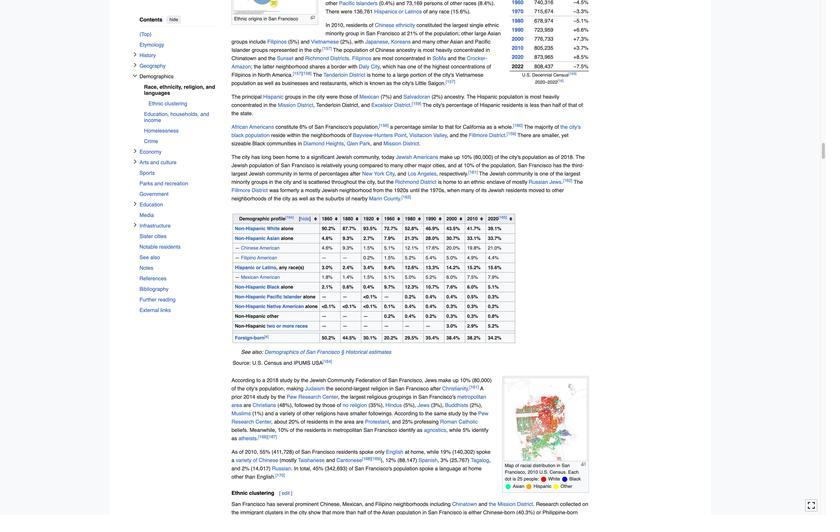 Task type: describe. For each thing, give the bounding box(es) containing it.
cities
[[155, 233, 167, 239]]

many inside . the jewish population of san francisco is relatively young compared to many other major cities, and at 10% of the population, san francisco has the third- largest jewish community in terms of percentages after
[[391, 162, 404, 169]]

population inside . in total, 45% (342,693) of san francisco's population spoke a language at home other than english.
[[394, 466, 418, 472]]

japanese link
[[366, 39, 388, 45]]

in inside "the jewish community is one of the largest minority groups in the city and is scattered throughout the city, but the"
[[269, 179, 273, 185]]

the inside the city's percentage of hispanic residents is less than half of that of the state.
[[423, 102, 432, 108]]

45%
[[313, 466, 324, 472]]

largest up 'no religion' link
[[350, 394, 366, 400]]

0.2% down 0.1%
[[384, 314, 395, 319]]

francisco inside constituted the largest single ethnic minority group in san francisco at 21% of the population; other large asian groups include
[[377, 30, 400, 36]]

center for pew research center
[[256, 419, 272, 425]]

district down visitacion at top
[[403, 141, 419, 147]]

to inside the was formerly a mostly jewish neighborhood from the 1920s until the 1970s, when many of its jewish residents moved to other neighborhoods of the city as well as the suburbs of nearby
[[547, 187, 551, 193]]

francisco up terms
[[292, 162, 315, 169]]

in inside the and many other asian and pacific islander groups represented in the city.
[[299, 47, 303, 53]]

2 horizontal spatial 5.2%
[[488, 324, 499, 329]]

the left principal at the top left of page
[[232, 94, 241, 100]]

while inside 'at home, while 19% (140,302) spoke a'
[[427, 449, 439, 455]]

homelessness link
[[144, 125, 217, 136]]

, left glen at the top left of page
[[344, 141, 346, 147]]

. inside . in total, 45% (342,693) of san francisco's population spoke a language at home other than english.
[[291, 466, 293, 472]]

and inside , about 20% of residents in the area are protestant , and 25% professing roman catholic beliefs. meanwhile, 10% of the residents in metropolitan san francisco identify as agnostics
[[392, 419, 401, 425]]

at inside . in total, 45% (342,693) of san francisco's population spoke a language at home other than english.
[[463, 466, 467, 472]]

to up terms
[[301, 154, 305, 160]]

the inside the population of chinese ancestry is most heavily concentrated in chinatown and the
[[268, 55, 276, 61]]

1 vertical spatial [164] link
[[323, 359, 332, 364]]

[169] link
[[372, 457, 381, 462]]

5.1% for 5.0%
[[384, 275, 395, 280]]

x small image for economy
[[133, 149, 137, 153]]

chinese up — filipino american
[[241, 246, 259, 251]]

0 vertical spatial fillmore district link
[[469, 132, 506, 138]]

any for race(s)
[[279, 265, 287, 271]]

chinese down hispanics at the top
[[375, 22, 395, 28]]

city's left little
[[403, 80, 414, 86]]

non-hispanic black alone
[[235, 285, 294, 290]]

san inside judaism the second-largest religion in san francisco after christianity . [161]
[[395, 386, 405, 392]]

1 horizontal spatial 5.0%
[[447, 255, 458, 261]]

hispanic down — mexican american
[[246, 285, 266, 290]]

etymology link
[[140, 39, 217, 50]]

by inside a prior 2014 study by the
[[271, 394, 277, 400]]

languages
[[144, 90, 170, 96]]

of inside "the jewish community is one of the largest minority groups in the city and is scattered throughout the city, but the"
[[550, 171, 555, 177]]

10% inside , about 20% of residents in the area are protestant , and 25% professing roman catholic beliefs. meanwhile, 10% of the residents in metropolitan san francisco identify as agnostics
[[278, 427, 289, 433]]

while inside , while 5% identify as
[[450, 427, 462, 433]]

, right visitacion at top
[[448, 132, 449, 138]]

hide inside hide dropdown button
[[301, 216, 310, 222]]

neighborhoods inside the was formerly a mostly jewish neighborhood from the 1920s until the 1970s, when many of its jewish residents moved to other neighborhoods of the city as well as the suburbs of nearby
[[232, 196, 267, 202]]

2 horizontal spatial mission
[[498, 502, 516, 508]]

⬤ down people: at the right bottom of the page
[[527, 484, 532, 490]]

hispanic link
[[263, 94, 284, 100]]

american right native
[[283, 304, 304, 310]]

population inside (2%) ancestry. the hispanic population is most heavily concentrated in the
[[499, 94, 524, 100]]

ethnic clustering link
[[149, 98, 217, 109]]

a left whole.
[[494, 124, 497, 130]]

of inside the population of chinese ancestry is most heavily concentrated in chinatown and the
[[370, 47, 374, 53]]

and up excelsior district link
[[394, 94, 402, 100]]

1.5% for 9.3%
[[364, 246, 375, 251]]

the city's percentage of hispanic residents is less than half of that of the state.
[[232, 102, 583, 116]]

by up religions
[[316, 403, 321, 409]]

1 vertical spatial 5.0%
[[405, 275, 416, 280]]

1 horizontal spatial clustering
[[249, 490, 275, 496]]

and right soma link
[[448, 55, 457, 61]]

prior
[[232, 394, 242, 400]]

percentages
[[320, 171, 349, 177]]

(35%),
[[369, 403, 384, 409]]

white inside the "⬤ white ⬤ black ⬤ asian ⬤ hispanic ⬤ other"
[[549, 477, 561, 482]]

francisco down 50.2%
[[317, 349, 340, 355]]

hispanic inside (2%) ancestry. the hispanic population is most heavily concentrated in the
[[478, 94, 498, 100]]

vietnamese inside 'is home to a large portion of the city's vietnamese population as well as businesses and restaurants, which is known as the city's little saigon.'
[[456, 72, 484, 78]]

non- for non-hispanic asian
[[235, 236, 246, 241]]

mission district , tenderloin district, and excelsior district . [159]
[[278, 101, 422, 108]]

808,437
[[535, 63, 554, 70]]

, left 55%
[[257, 449, 258, 455]]

0 vertical spatial [161] link
[[469, 170, 478, 175]]

2 horizontal spatial filipinos
[[352, 55, 372, 61]]

francisco up immigrant
[[243, 502, 265, 508]]

is inside . research collected on the immigrant clusters in the city show that more than half of the asian population in san francisco is either chinese-born (40.3%) or philippine-bor
[[464, 510, 468, 516]]

0 horizontal spatial fillmore district link
[[232, 187, 268, 193]]

further reading link
[[140, 295, 217, 305]]

after inside judaism the second-largest religion in san francisco after christianity . [161]
[[431, 386, 441, 392]]

, inside , which has one of the highest concentrations of filipinos in north america.
[[380, 64, 381, 70]]

hispanics
[[375, 9, 398, 15]]

44.5%
[[343, 336, 356, 341]]

2010 inside map of racial distribution in san francisco, 2010 u.s. census. each dot is 25 people:
[[528, 470, 539, 475]]

non- for non-hispanic white
[[235, 226, 246, 232]]

hispanic down — filipino american
[[235, 265, 255, 271]]

1 horizontal spatial americans
[[414, 154, 439, 160]]

tenderloin for the
[[324, 72, 348, 78]]

mexican american link
[[241, 275, 280, 280]]

mexican,
[[343, 502, 364, 508]]

metropolitan inside , about 20% of residents in the area are protestant , and 25% professing roman catholic beliefs. meanwhile, 10% of the residents in metropolitan san francisco identify as agnostics
[[333, 427, 362, 433]]

identify inside , about 20% of residents in the area are protestant , and 25% professing roman catholic beliefs. meanwhile, 10% of the residents in metropolitan san francisco identify as agnostics
[[399, 427, 416, 433]]

note containing see also:
[[233, 348, 516, 356]]

as down north
[[258, 80, 263, 86]]

asian down non-hispanic white alone
[[267, 236, 280, 241]]

heights
[[326, 141, 344, 147]]

<0.1% down "2.1%"
[[322, 304, 336, 310]]

district down salvadoran link
[[395, 102, 411, 108]]

0 horizontal spatial neighborhood
[[276, 64, 308, 70]]

0 vertical spatial 1980
[[512, 18, 524, 24]]

hispanic down 'demographic'
[[246, 226, 266, 232]]

residents inside the was formerly a mostly jewish neighborhood from the 1920s until the 1970s, when many of its jewish residents moved to other neighborhoods of the city as well as the suburbs of nearby
[[506, 187, 528, 193]]

or left latinos
[[399, 9, 404, 15]]

roman
[[441, 419, 458, 425]]

district up (40.3%)
[[517, 502, 534, 508]]

0 horizontal spatial richmond
[[305, 55, 329, 61]]

salvadoran link
[[404, 94, 431, 100]]

other down native
[[267, 314, 279, 319]]

u.s. inside map of racial distribution in san francisco, 2010 u.s. census. each dot is 25 people:
[[540, 470, 549, 475]]

many inside the and many other asian and pacific islander groups represented in the city.
[[423, 39, 436, 45]]

metropolitan area
[[232, 394, 487, 409]]

9.3% for 2.7%
[[343, 236, 354, 241]]

⬤ right people: at the right bottom of the page
[[541, 477, 547, 482]]

jewish right today
[[396, 154, 413, 160]]

most for ancestry.
[[531, 94, 542, 100]]

[153] link
[[569, 72, 577, 76]]

u.s. decennial census [153]
[[523, 72, 577, 78]]

roman catholic link
[[441, 419, 478, 425]]

<0.1% down 0.6%
[[343, 304, 357, 310]]

constitute
[[276, 124, 298, 130]]

jewish up young
[[336, 154, 352, 160]]

0 horizontal spatial mission district link
[[278, 102, 314, 108]]

or down filipino american link
[[256, 265, 261, 271]]

history link
[[140, 50, 217, 61]]

0.3% up the 0.8%
[[488, 294, 499, 300]]

0 vertical spatial ethnic
[[234, 16, 247, 22]]

[162] link
[[563, 178, 573, 183]]

when
[[448, 187, 460, 193]]

at inside 'at home, while 19% (140,302) spoke a'
[[405, 449, 410, 455]]

[161] inside judaism the second-largest religion in san francisco after christianity . [161]
[[470, 385, 479, 390]]

[170]
[[276, 473, 285, 478]]

0 vertical spatial with
[[355, 39, 364, 45]]

and inside education, households, and income
[[201, 111, 209, 117]]

0.2% up 35.4%
[[426, 314, 437, 319]]

were inside (0.4%) and 73,169 persons of other races (8.4%). there were 136,761
[[341, 9, 353, 15]]

(80,000) for jews
[[473, 378, 492, 384]]

sunset link
[[277, 55, 294, 61]]

2 vertical spatial 5.1%
[[488, 285, 499, 290]]

non-hispanic white link
[[235, 226, 280, 232]]

[158] link
[[302, 71, 312, 76]]

[158]
[[302, 71, 312, 76]]

beliefs.
[[232, 427, 248, 433]]

variety inside variety of chinese (mostly taishanese and cantonese [168] [169] ), 12% (88,147) spanish , 3% (25,767) tagalog
[[236, 458, 252, 464]]

large inside constituted the largest single ethnic minority group in san francisco at 21% of the population; other large asian groups include
[[475, 30, 487, 36]]

russian inside 'richmond district is home to an ethnic enclave of mostly russian jews . [162] the fillmore district'
[[529, 179, 549, 185]]

hindus link
[[386, 403, 402, 409]]

groups inside the and many other asian and pacific islander groups represented in the city.
[[252, 47, 268, 53]]

community,
[[354, 154, 381, 160]]

0 horizontal spatial russian
[[272, 466, 291, 472]]

most for population
[[423, 47, 435, 53]]

[161] inside new york city , and los angeles , respectively. [161]
[[469, 170, 478, 175]]

0 horizontal spatial more
[[283, 324, 294, 329]]

city's inside the city's percentage of hispanic residents is less than half of that of the state.
[[434, 102, 445, 108]]

, right york
[[395, 171, 396, 177]]

(0.4%) and 73,169 persons of other races (8.4%). there were 136,761
[[326, 0, 495, 15]]

population, for major
[[491, 162, 517, 169]]

the down sizeable
[[232, 154, 241, 160]]

education,
[[144, 111, 169, 117]]

minority inside constituted the largest single ethnic minority group in san francisco at 21% of the population; other large asian groups include
[[326, 30, 344, 36]]

39.1%
[[488, 226, 502, 232]]

francisco up 'russian jews' link
[[529, 162, 552, 169]]

1 horizontal spatial pacific
[[339, 0, 355, 6]]

research for . research collected on the immigrant clusters in the city show that more than half of the asian population in san francisco is either chinese-born (40.3%) or philippine-bor
[[537, 502, 559, 508]]

[157] for middle [157] link
[[323, 46, 332, 51]]

population inside 'is home to a large portion of the city's vietnamese population as well as businesses and restaurants, which is known as the city's little saigon.'
[[232, 80, 256, 86]]

, down second-
[[338, 394, 340, 400]]

san inside map of racial distribution in san francisco, 2010 u.s. census. each dot is 25 people:
[[562, 463, 570, 469]]

1880
[[343, 216, 353, 222]]

1 horizontal spatial [157] link
[[323, 46, 332, 51]]

1 vertical spatial francisco's
[[430, 394, 456, 400]]

7 non- from the top
[[235, 324, 246, 329]]

as down formerly at the top left of page
[[292, 196, 298, 202]]

history
[[140, 52, 156, 58]]

2020 for 2020 [165]
[[488, 216, 499, 222]]

glen park link
[[347, 141, 371, 147]]

and down 21%
[[413, 39, 421, 45]]

see for see also: demographics of san francisco § historical estimates
[[241, 349, 251, 355]]

up for americans
[[455, 154, 460, 160]]

francisco inside . research collected on the immigrant clusters in the city show that more than half of the asian population in san francisco is either chinese-born (40.3%) or philippine-bor
[[439, 510, 462, 516]]

bayview-
[[353, 132, 375, 138]]

bayview-hunters point link
[[353, 132, 407, 138]]

1 vertical spatial were
[[327, 94, 338, 100]]

<0.1% down 3.4%
[[364, 294, 377, 300]]

fillmore inside 'richmond district is home to an ethnic enclave of mostly russian jews . [162] the fillmore district'
[[232, 187, 251, 193]]

1 horizontal spatial filipinos
[[268, 39, 287, 45]]

make for jews
[[439, 378, 452, 384]]

excelsior district link
[[372, 102, 411, 108]]

san inside . research collected on the immigrant clusters in the city show that more than half of the asian population in san francisco is either chinese-born (40.3%) or philippine-bor
[[428, 510, 438, 516]]

buddhists link
[[446, 403, 469, 409]]

0 vertical spatial 2018
[[562, 154, 573, 160]]

jewish down long
[[249, 171, 265, 177]]

government link
[[140, 189, 217, 199]]

the inside the city's percentage of hispanic residents is less than half of that of the state.
[[232, 110, 239, 116]]

, inside mission district , tenderloin district, and excelsior district . [159]
[[314, 102, 315, 108]]

as right known
[[387, 80, 392, 86]]

to inside african americans constitute 6% of san francisco's population, [156] a percentage similar to that for california as a whole. [160] the majority of
[[439, 124, 444, 130]]

taishanese link
[[298, 458, 325, 464]]

2 vertical spatial pacific
[[267, 294, 282, 300]]

0.2% up the 0.8%
[[488, 304, 499, 310]]

infrastructure
[[140, 223, 171, 229]]

francisco up (5%)
[[278, 16, 298, 22]]

has for , which has one of the highest concentrations of filipinos in north america.
[[398, 64, 406, 70]]

2010 up 2020 link
[[512, 45, 524, 51]]

city inside the was formerly a mostly jewish neighborhood from the 1920s until the 1970s, when many of its jewish residents moved to other neighborhoods of the city as well as the suburbs of nearby
[[283, 196, 291, 202]]

hispanic up — chinese american
[[246, 236, 266, 241]]

and right (5%)
[[301, 39, 310, 45]]

1 vertical spatial islander
[[284, 294, 302, 300]]

and inside the population of chinese ancestry is most heavily concentrated in chinatown and the
[[258, 55, 267, 61]]

0 horizontal spatial vietnamese
[[311, 39, 339, 45]]

francisco up taishanese
[[312, 449, 335, 455]]

1 vertical spatial with
[[348, 64, 358, 70]]

0.2% down 12.3%
[[405, 294, 416, 300]]

in inside map of racial distribution in san francisco, 2010 u.s. census. each dot is 25 people:
[[557, 463, 561, 469]]

4.6% for 2.7%
[[322, 236, 333, 241]]

by up catholic
[[463, 411, 468, 417]]

christians
[[253, 403, 276, 409]]

which inside 'is home to a large portion of the city's vietnamese population as well as businesses and restaurants, which is known as the city's little saigon.'
[[350, 80, 363, 86]]

hispanic down non-hispanic black link
[[246, 294, 266, 300]]

district up 6%
[[298, 102, 314, 108]]

a right [156]
[[390, 124, 393, 130]]

home right been
[[286, 154, 300, 160]]

⬤ down dot
[[506, 484, 512, 490]]

1970
[[512, 8, 524, 14]]

[
[[279, 491, 281, 496]]

as down scattered
[[310, 196, 315, 202]]

41.7%
[[468, 226, 481, 232]]

. inside reside within the neighborhoods of bayview-hunters point , visitacion valley , and the fillmore district . [159]
[[506, 132, 507, 138]]

hispanic up non-hispanic other
[[246, 304, 266, 310]]

1 horizontal spatial 2000
[[512, 36, 524, 42]]

percentage inside the city's percentage of hispanic residents is less than half of that of the state.
[[447, 102, 473, 108]]

non-hispanic black link
[[235, 285, 280, 290]]

census for [153]
[[554, 73, 569, 78]]

<0.1% left 0.1%
[[364, 304, 377, 310]]

city down sizeable
[[242, 154, 250, 160]]

, left about
[[272, 419, 273, 425]]

population, inside african americans constitute 6% of san francisco's population, [156] a percentage similar to that for california as a whole. [160] the majority of
[[354, 124, 380, 130]]

0 vertical spatial those
[[340, 94, 352, 100]]

home,
[[411, 449, 426, 455]]

city down restaurants,
[[317, 94, 325, 100]]

and down the bayview-hunters point link
[[374, 141, 382, 147]]

infrastructure link
[[140, 221, 217, 231]]

. in total, 45% (342,693) of san francisco's population spoke a language at home other than english.
[[232, 466, 482, 480]]

non- for non-hispanic pacific islander
[[235, 294, 246, 300]]

(80,000) for americans
[[474, 154, 494, 160]]

to inside are christians (48%), followed by those of no religion (35%), hindus (5%), jews (3%), buddhists (2%), muslims (1%) and a variety of other religions have smaller followings. according to the same study by the
[[420, 411, 424, 417]]

references
[[140, 276, 167, 282]]

research for pew research center , the largest religious groupings in san francisco's
[[299, 394, 321, 400]]

, left koreans
[[388, 39, 390, 45]]

communities
[[267, 141, 297, 147]]

[170] link
[[276, 473, 285, 478]]

1 horizontal spatial [159] link
[[507, 131, 517, 136]]

groups inside constituted the largest single ethnic minority group in san francisco at 21% of the population; other large asian groups include
[[232, 39, 248, 45]]

. inside . research collected on the immigrant clusters in the city show that more than half of the asian population in san francisco is either chinese-born (40.3%) or philippine-bor
[[534, 502, 535, 508]]

0 horizontal spatial white
[[267, 226, 280, 232]]

0 vertical spatial pew research center link
[[287, 394, 338, 400]]

1 horizontal spatial 7.9%
[[488, 275, 499, 280]]

spanish
[[419, 458, 438, 464]]

0 vertical spatial in
[[326, 22, 330, 28]]

0 horizontal spatial (2%),
[[341, 39, 353, 45]]

crocker- amazon link
[[232, 55, 488, 70]]

0 vertical spatial ethnic clustering
[[149, 101, 187, 107]]

2010 up variety of chinese link
[[245, 449, 257, 455]]

african americans link
[[232, 124, 274, 130]]

as down smaller,
[[549, 154, 554, 160]]

. inside marin county . [163]
[[401, 196, 402, 202]]

and inside are christians (48%), followed by those of no religion (35%), hindus (5%), jews (3%), buddhists (2%), muslims (1%) and a variety of other religions have smaller followings. according to the same study by the
[[265, 411, 274, 417]]

geography
[[140, 63, 166, 69]]

1 horizontal spatial demographics
[[265, 349, 299, 355]]

0 horizontal spatial 1990
[[426, 216, 437, 222]]

0 vertical spatial city
[[371, 64, 380, 70]]

0 vertical spatial [164] link
[[286, 215, 294, 220]]

pew for pew research center , the largest religious groupings in san francisco's
[[287, 394, 297, 400]]

0 horizontal spatial 7.9%
[[384, 236, 395, 241]]

further
[[140, 297, 157, 303]]

each
[[569, 470, 579, 475]]

1 vertical spatial 1980
[[405, 216, 416, 222]]

more inside . research collected on the immigrant clusters in the city show that more than half of the asian population in san francisco is either chinese-born (40.3%) or philippine-bor
[[333, 510, 345, 516]]

0 horizontal spatial [159] link
[[412, 101, 422, 106]]

1 vertical spatial 1.5%
[[384, 255, 395, 261]]

throughout
[[332, 179, 357, 185]]

concentrated for sunset and richmond districts . filipinos are most concentrated in soma and the
[[395, 55, 426, 61]]

x small image for geography
[[133, 63, 137, 67]]

alone for non-hispanic black alone
[[281, 285, 294, 290]]

a left significant
[[307, 154, 310, 160]]

0.3% up 38.4%
[[447, 314, 458, 319]]

and right arts
[[150, 159, 159, 165]]

0 vertical spatial clustering
[[165, 101, 187, 107]]

groups down the businesses
[[285, 94, 301, 100]]

10% up respectively.
[[462, 154, 472, 160]]

external links
[[140, 307, 171, 313]]

the inside african americans constitute 6% of san francisco's population, [156] a percentage similar to that for california as a whole. [160] the majority of
[[525, 124, 534, 130]]

terms
[[299, 171, 312, 177]]

as inside , while 5% identify as
[[232, 436, 237, 442]]

, left visitacion at top
[[407, 132, 408, 138]]

0 horizontal spatial filipinos link
[[268, 39, 287, 45]]

1 vertical spatial mission district link
[[384, 141, 419, 147]]

asian inside the and many other asian and pacific islander groups represented in the city.
[[451, 39, 464, 45]]

race
[[440, 9, 450, 15]]

is home to a large portion of the city's vietnamese population as well as businesses and restaurants, which is known as the city's little saigon.
[[232, 72, 484, 86]]

and down single
[[465, 39, 474, 45]]

district down angeles
[[421, 179, 437, 185]]

⬤ white ⬤ black ⬤ asian ⬤ hispanic ⬤ other
[[506, 477, 581, 490]]

10% inside . the jewish population of san francisco is relatively young compared to many other major cities, and at 10% of the population, san francisco has the third- largest jewish community in terms of percentages after
[[464, 162, 475, 169]]

metropolitan inside metropolitan area
[[458, 394, 487, 400]]

1 vertical spatial ethnic clustering
[[232, 490, 275, 496]]

0.3% up the 2.9%
[[468, 314, 478, 319]]

foreign-born [e] 50.2%
[[235, 335, 336, 341]]

and right sunset on the left top of page
[[295, 55, 304, 61]]

0 vertical spatial 1990
[[512, 27, 524, 33]]

census for and
[[264, 360, 282, 366]]

2 horizontal spatial neighborhoods
[[394, 502, 429, 508]]

was
[[270, 187, 279, 193]]

but
[[378, 179, 385, 185]]

, down 'followings.'
[[389, 419, 391, 425]]

city's down highest
[[443, 72, 455, 78]]

fullscreen image
[[808, 502, 816, 510]]

x small image for history
[[133, 52, 137, 57]]

well inside the was formerly a mostly jewish neighborhood from the 1920s until the 1970s, when many of its jewish residents moved to other neighborhoods of the city as well as the suburbs of nearby
[[299, 196, 308, 202]]

0 horizontal spatial [157] link
[[293, 71, 302, 76]]

is inside the city's percentage of hispanic residents is less than half of that of the state.
[[525, 102, 529, 108]]

2020 for 2020
[[512, 54, 524, 60]]

has for the city has long been home to a significant jewish community, today jewish americans make up 10% (80,000) of the city's population as of 2018
[[252, 154, 260, 160]]

map of racial distribution in san francisco, 2010 u.s. census. each dot is 25 people:
[[505, 463, 579, 482]]

of inside 'richmond district is home to an ethnic enclave of mostly russian jews . [162] the fillmore district'
[[507, 179, 511, 185]]

jewish up suburbs
[[322, 187, 338, 193]]

neighborhoods inside reside within the neighborhoods of bayview-hunters point , visitacion valley , and the fillmore district . [159]
[[311, 132, 346, 138]]

1 vertical spatial pew research center link
[[232, 411, 489, 425]]

district left "was"
[[252, 187, 268, 193]]

5.1% for 12.1%
[[384, 246, 395, 251]]

spoke inside 'at home, while 19% (140,302) spoke a'
[[477, 449, 491, 455]]

0 horizontal spatial demographics
[[140, 73, 174, 79]]

0.3% down 7.6%
[[447, 304, 458, 310]]

1 horizontal spatial filipinos link
[[352, 55, 372, 61]]

2 horizontal spatial [157] link
[[446, 79, 456, 84]]

hispanic down non-hispanic other
[[246, 324, 266, 329]]

17.6%
[[426, 246, 440, 251]]

as of 2010 , 55% (411,728) of san francisco residents spoke only english
[[232, 449, 404, 455]]

0 vertical spatial 5.2%
[[405, 255, 416, 261]]

concentrated for the population of chinese ancestry is most heavily concentrated in chinatown and the
[[454, 47, 485, 53]]

marin
[[369, 196, 383, 202]]

2 vertical spatial ethnic
[[232, 490, 248, 496]]

hide button
[[167, 15, 181, 24]]

as down america.
[[275, 80, 281, 86]]

0 vertical spatial 3.0%
[[322, 265, 333, 271]]

agnostics
[[424, 427, 447, 433]]

see for see also
[[140, 255, 149, 261]]

[164] inside demographic profile [164]
[[286, 215, 294, 220]]

and right the mexican,
[[365, 502, 374, 508]]

mostly inside the was formerly a mostly jewish neighborhood from the 1920s until the 1970s, when many of its jewish residents moved to other neighborhoods of the city as well as the suburbs of nearby
[[305, 187, 321, 193]]

1 horizontal spatial mission
[[384, 141, 402, 147]]

0.2% up 3.4%
[[364, 255, 375, 261]]

136,761
[[354, 9, 373, 15]]

1 vertical spatial ethnic
[[149, 101, 163, 107]]

to inside 'is home to a large portion of the city's vietnamese population as well as businesses and restaurants, which is known as the city's little saigon.'
[[387, 72, 392, 78]]

race,
[[144, 84, 158, 90]]

and inside reside within the neighborhoods of bayview-hunters point , visitacion valley , and the fillmore district . [159]
[[450, 132, 459, 138]]

1 vertical spatial [161] link
[[470, 385, 479, 390]]

, up mexican american link
[[277, 265, 278, 271]]

0 horizontal spatial races
[[296, 324, 308, 329]]

678,974
[[535, 18, 554, 24]]

1 horizontal spatial chinatown
[[453, 502, 478, 508]]

jewish down sizeable
[[232, 162, 248, 169]]

american for mexican american
[[260, 275, 280, 280]]

jewish down enclave
[[489, 187, 505, 193]]

[159] inside mission district , tenderloin district, and excelsior district . [159]
[[412, 101, 422, 106]]

the inside [157] [158] the tenderloin district
[[313, 72, 322, 78]]

in inside . the jewish population of san francisco is relatively young compared to many other major cities, and at 10% of the population, san francisco has the third- largest jewish community in terms of percentages after
[[294, 171, 298, 177]]

black inside the "⬤ white ⬤ black ⬤ asian ⬤ hispanic ⬤ other"
[[570, 477, 581, 482]]



Task type: vqa. For each thing, say whether or not it's contained in the screenshot.


Task type: locate. For each thing, give the bounding box(es) containing it.
concentrated for (2%) ancestry. the hispanic population is most heavily concentrated in the
[[232, 102, 262, 108]]

[164] link left hide dropdown button
[[286, 215, 294, 220]]

pacific islanders
[[339, 0, 378, 6]]

1 horizontal spatial neighborhood
[[340, 187, 372, 193]]

city's down whole.
[[510, 154, 521, 160]]

0 vertical spatial see
[[140, 255, 149, 261]]

respectively.
[[440, 171, 469, 177]]

born inside foreign-born [e] 50.2%
[[254, 336, 265, 341]]

filipinos up 'daly'
[[352, 55, 372, 61]]

white down the profile
[[267, 226, 280, 232]]

district,
[[342, 102, 360, 108]]

francisco, inside according to a 2018 study by the jewish community federation of san francisco, jews make up 10% (80,000) of the city's population, making
[[399, 378, 424, 384]]

variety inside are christians (48%), followed by those of no religion (35%), hindus (5%), jews (3%), buddhists (2%), muslims (1%) and a variety of other religions have smaller followings. according to the same study by the
[[280, 411, 295, 417]]

1 horizontal spatial large
[[475, 30, 487, 36]]

5.1% up 9.4%
[[384, 246, 395, 251]]

(15.6%).
[[451, 9, 471, 15]]

0 vertical spatial (80,000)
[[474, 154, 494, 160]]

1 vertical spatial concentrated
[[395, 55, 426, 61]]

russian jews link
[[529, 179, 562, 185]]

and up either
[[479, 502, 488, 508]]

and down mexican link
[[361, 102, 370, 108]]

[164] down demographics of san francisco § historical estimates link
[[323, 359, 332, 364]]

islander inside the and many other asian and pacific islander groups represented in the city.
[[232, 47, 251, 53]]

area inside metropolitan area
[[232, 403, 242, 409]]

non-hispanic pacific islander alone
[[235, 294, 316, 300]]

1 vertical spatial 7.9%
[[488, 275, 499, 280]]

2000
[[512, 36, 524, 42], [447, 216, 457, 222]]

richmond up shares
[[305, 55, 329, 61]]

0 vertical spatial most
[[423, 47, 435, 53]]

(2%), down a
[[470, 403, 483, 409]]

alone for non-hispanic white alone
[[281, 226, 294, 232]]

after
[[350, 171, 361, 177], [431, 386, 441, 392]]

x small image for demographics
[[133, 74, 137, 78]]

and
[[396, 0, 405, 6], [301, 39, 310, 45], [413, 39, 421, 45], [465, 39, 474, 45], [258, 55, 267, 61], [295, 55, 304, 61], [448, 55, 457, 61], [310, 80, 319, 86], [206, 84, 215, 90], [394, 94, 402, 100], [361, 102, 370, 108], [201, 111, 209, 117], [450, 132, 459, 138], [374, 141, 382, 147], [150, 159, 159, 165], [448, 162, 457, 169], [398, 171, 407, 177], [293, 179, 302, 185], [155, 181, 163, 187], [284, 360, 292, 366], [265, 411, 274, 417], [392, 419, 401, 425], [326, 458, 335, 464], [232, 466, 241, 472], [365, 502, 374, 508], [479, 502, 488, 508]]

glen
[[347, 141, 358, 147]]

1 horizontal spatial those
[[340, 94, 352, 100]]

1 vertical spatial 5.2%
[[426, 275, 437, 280]]

5.2% up 12.6% at the bottom of page
[[405, 255, 416, 261]]

0 vertical spatial islander
[[232, 47, 251, 53]]

a inside are christians (48%), followed by those of no religion (35%), hindus (5%), jews (3%), buddhists (2%), muslims (1%) and a variety of other religions have smaller followings. according to the same study by the
[[275, 411, 278, 417]]

0.3% down the 0.5%
[[468, 304, 478, 310]]

(88,147)
[[398, 458, 418, 464]]

non- for non-hispanic native american
[[235, 304, 246, 310]]

hispanic or latino link
[[235, 265, 277, 271]]

crocker-
[[467, 55, 488, 61]]

the inside judaism the second-largest religion in san francisco after christianity . [161]
[[326, 386, 334, 392]]

0 vertical spatial francisco's
[[326, 124, 352, 130]]

2 x small image from the top
[[133, 223, 137, 227]]

pacific islanders link
[[339, 0, 378, 6]]

which down sunset and richmond districts . filipinos are most concentrated in soma and the
[[383, 64, 396, 70]]

, inside variety of chinese (mostly taishanese and cantonese [168] [169] ), 12% (88,147) spanish , 3% (25,767) tagalog
[[438, 458, 440, 464]]

population up principal at the top left of page
[[232, 80, 256, 86]]

25%
[[403, 419, 413, 425]]

jews inside 'richmond district is home to an ethnic enclave of mostly russian jews . [162] the fillmore district'
[[550, 179, 562, 185]]

neighborhood down sunset on the left top of page
[[276, 64, 308, 70]]

5.0%
[[447, 255, 458, 261], [405, 275, 416, 280]]

those up mission district , tenderloin district, and excelsior district . [159]
[[340, 94, 352, 100]]

center for pew research center , the largest religious groupings in san francisco's
[[323, 394, 338, 400]]

as down beliefs.
[[232, 436, 237, 442]]

5 x small image from the top
[[133, 202, 137, 206]]

and many other asian and pacific islander groups represented in the city.
[[232, 39, 491, 53]]

there up the 2010, at the top of the page
[[326, 9, 340, 15]]

district inside [157] [158] the tenderloin district
[[350, 72, 366, 78]]

x small image
[[133, 52, 137, 57], [133, 223, 137, 227]]

to up christians
[[257, 378, 261, 384]]

largest inside judaism the second-largest religion in san francisco after christianity . [161]
[[354, 386, 370, 392]]

2 horizontal spatial research
[[537, 502, 559, 508]]

jewish inside according to a 2018 study by the jewish community federation of san francisco, jews make up 10% (80,000) of the city's population, making
[[310, 378, 326, 384]]

(40.3%)
[[517, 510, 535, 516]]

are down 2014
[[244, 403, 251, 409]]

0 vertical spatial 2020
[[512, 54, 524, 60]]

economy
[[140, 149, 162, 155]]

1 horizontal spatial filipino
[[376, 502, 392, 508]]

0 horizontal spatial 2000
[[447, 216, 457, 222]]

percentage inside african americans constitute 6% of san francisco's population, [156] a percentage similar to that for california as a whole. [160] the majority of
[[395, 124, 421, 130]]

there inside (0.4%) and 73,169 persons of other races (8.4%). there were 136,761
[[326, 9, 340, 15]]

religion inside judaism the second-largest religion in san francisco after christianity . [161]
[[371, 386, 388, 392]]

0 vertical spatial mexican
[[360, 94, 379, 100]]

1 vertical spatial pew
[[479, 411, 489, 417]]

filipinos link up 'daly'
[[352, 55, 372, 61]]

has for san francisco has several prominent chinese, mexican, and filipino neighborhoods including chinatown and the mission district
[[267, 502, 275, 508]]

9.3% for 1.5%
[[343, 246, 354, 251]]

pew
[[287, 394, 297, 400], [479, 411, 489, 417]]

and right religion,
[[206, 84, 215, 90]]

1990 up 46.9%
[[426, 216, 437, 222]]

hispanic right principal at the top left of page
[[263, 94, 284, 100]]

at up respectively.
[[458, 162, 463, 169]]

0 vertical spatial minority
[[326, 30, 344, 36]]

neighborhood inside the was formerly a mostly jewish neighborhood from the 1920s until the 1970s, when many of its jewish residents moved to other neighborhoods of the city as well as the suburbs of nearby
[[340, 187, 372, 193]]

francisco's down the ),
[[366, 466, 393, 472]]

study up christians
[[257, 394, 270, 400]]

most inside the population of chinese ancestry is most heavily concentrated in chinatown and the
[[423, 47, 435, 53]]

than inside . in total, 45% (342,693) of san francisco's population spoke a language at home other than english.
[[245, 474, 256, 480]]

[157] for right [157] link
[[446, 79, 456, 84]]

see up the source:
[[241, 349, 251, 355]]

1 vertical spatial 3.0%
[[447, 324, 458, 329]]

other inside the was formerly a mostly jewish neighborhood from the 1920s until the 1970s, when many of its jewish residents moved to other neighborhoods of the city as well as the suburbs of nearby
[[552, 187, 564, 193]]

spoke down spanish link
[[420, 466, 434, 472]]

1 horizontal spatial spoke
[[420, 466, 434, 472]]

0 horizontal spatial francisco,
[[399, 378, 424, 384]]

[165] link
[[499, 215, 507, 220]]

1 vertical spatial u.s.
[[253, 360, 263, 366]]

1 vertical spatial most
[[382, 55, 394, 61]]

or right (40.3%)
[[537, 510, 542, 516]]

1 x small image from the top
[[133, 52, 137, 57]]

mostly inside 'richmond district is home to an ethnic enclave of mostly russian jews . [162] the fillmore district'
[[513, 179, 528, 185]]

make for americans
[[440, 154, 453, 160]]

research down judaism link on the left
[[299, 394, 321, 400]]

21.0%
[[488, 246, 502, 251]]

1 horizontal spatial identify
[[472, 427, 489, 433]]

city's inside 'the city's black population'
[[570, 124, 581, 130]]

1 horizontal spatial born
[[505, 510, 515, 516]]

x small image for education
[[133, 202, 137, 206]]

los
[[408, 171, 417, 177]]

the inside . the jewish population of san francisco is relatively young compared to many other major cities, and at 10% of the population, san francisco has the third- largest jewish community in terms of percentages after
[[576, 154, 585, 160]]

[163]
[[402, 195, 411, 200]]

any for race
[[430, 9, 438, 15]]

research inside pew research center
[[232, 419, 254, 425]]

to
[[387, 72, 392, 78], [439, 124, 444, 130], [301, 154, 305, 160], [385, 162, 389, 169], [458, 179, 463, 185], [547, 187, 551, 193], [257, 378, 261, 384], [420, 411, 424, 417]]

concentrations
[[451, 64, 486, 70]]

references link
[[140, 273, 217, 284]]

one inside "the jewish community is one of the largest minority groups in the city and is scattered throughout the city, but the"
[[540, 171, 549, 177]]

1 vertical spatial demographics
[[265, 349, 299, 355]]

6 non- from the top
[[235, 314, 246, 319]]

the inside , which has one of the highest concentrations of filipinos in north america.
[[424, 64, 431, 70]]

⬤ up the other
[[562, 477, 568, 482]]

in inside there are smaller, yet sizeable black communities in
[[298, 141, 302, 147]]

. the jewish population of san francisco is relatively young compared to many other major cities, and at 10% of the population, san francisco has the third- largest jewish community in terms of percentages after
[[232, 154, 585, 177]]

los angeles link
[[408, 171, 437, 177]]

1 community from the left
[[267, 171, 292, 177]]

or right the two
[[277, 324, 281, 329]]

0 horizontal spatial mission
[[278, 102, 296, 108]]

1 vertical spatial many
[[391, 162, 404, 169]]

9.4%
[[384, 265, 395, 271]]

population inside . the jewish population of san francisco is relatively young compared to many other major cities, and at 10% of the population, san francisco has the third- largest jewish community in terms of percentages after
[[249, 162, 274, 169]]

largest inside . the jewish population of san francisco is relatively young compared to many other major cities, and at 10% of the population, san francisco has the third- largest jewish community in terms of percentages after
[[232, 171, 248, 177]]

were down pacific islanders
[[341, 9, 353, 15]]

francisco inside judaism the second-largest religion in san francisco after christianity . [161]
[[406, 386, 429, 392]]

2020 inside 2020 [165]
[[488, 216, 499, 222]]

one up 'russian jews' link
[[540, 171, 549, 177]]

. inside mission district , tenderloin district, and excelsior district . [159]
[[411, 102, 412, 108]]

0 vertical spatial born
[[254, 336, 265, 341]]

most down japanese
[[382, 55, 394, 61]]

at inside . the jewish population of san francisco is relatively young compared to many other major cities, and at 10% of the population, san francisco has the third- largest jewish community in terms of percentages after
[[458, 162, 463, 169]]

38.2%
[[468, 336, 481, 341]]

1 horizontal spatial were
[[341, 9, 353, 15]]

1 vertical spatial percentage
[[395, 124, 421, 130]]

population down african americans link
[[246, 132, 270, 138]]

2 identify from the left
[[472, 427, 489, 433]]

1980 up 52.8%
[[405, 216, 416, 222]]

hunters
[[375, 132, 393, 138]]

language
[[440, 466, 462, 472]]

non-
[[235, 226, 246, 232], [235, 236, 246, 241], [235, 285, 246, 290], [235, 294, 246, 300], [235, 304, 246, 310], [235, 314, 246, 319], [235, 324, 246, 329]]

0 horizontal spatial see
[[140, 255, 149, 261]]

filipinos link up represented on the left top of page
[[268, 39, 287, 45]]

0 vertical spatial filipino
[[241, 255, 256, 261]]

mostly right enclave
[[513, 179, 528, 185]]

0 horizontal spatial chinatown
[[232, 55, 257, 61]]

research for pew research center
[[232, 419, 254, 425]]

0 horizontal spatial were
[[327, 94, 338, 100]]

0 vertical spatial according
[[232, 378, 255, 384]]

0 horizontal spatial 1980
[[405, 216, 416, 222]]

half inside . research collected on the immigrant clusters in the city show that more than half of the asian population in san francisco is either chinese-born (40.3%) or philippine-bor
[[358, 510, 367, 516]]

1 vertical spatial make
[[439, 378, 452, 384]]

0 vertical spatial center
[[323, 394, 338, 400]]

0 vertical spatial 9.3%
[[343, 236, 354, 241]]

to inside according to a 2018 study by the jewish community federation of san francisco, jews make up 10% (80,000) of the city's population, making
[[257, 378, 261, 384]]

a up christians
[[263, 378, 265, 384]]

2020 [165]
[[488, 215, 507, 222]]

1 vertical spatial chinatown
[[453, 502, 478, 508]]

1 vertical spatial large
[[397, 72, 409, 78]]

0 vertical spatial heavily
[[436, 47, 453, 53]]

10% up an
[[464, 162, 475, 169]]

1.5% for 1.4%
[[364, 275, 375, 280]]

in inside judaism the second-largest religion in san francisco after christianity . [161]
[[390, 386, 394, 392]]

in inside (2%) ancestry. the hispanic population is most heavily concentrated in the
[[264, 102, 268, 108]]

census inside u.s. decennial census [153]
[[554, 73, 569, 78]]

community inside "the jewish community is one of the largest minority groups in the city and is scattered throughout the city, but the"
[[508, 171, 533, 177]]

0 vertical spatial 6.0%
[[447, 275, 458, 280]]

other down single
[[462, 30, 474, 36]]

5 non- from the top
[[235, 304, 246, 310]]

10%
[[462, 154, 472, 160], [464, 162, 475, 169], [460, 378, 471, 384], [278, 427, 289, 433]]

after down young
[[350, 171, 361, 177]]

by inside according to a 2018 study by the jewish community federation of san francisco, jews make up 10% (80,000) of the city's population, making
[[294, 378, 300, 384]]

hindus
[[386, 403, 402, 409]]

city,
[[367, 179, 376, 185]]

0 vertical spatial 5.0%
[[447, 255, 458, 261]]

pew for pew research center
[[479, 411, 489, 417]]

hispanic inside the city's percentage of hispanic residents is less than half of that of the state.
[[480, 102, 501, 108]]

0 horizontal spatial percentage
[[395, 124, 421, 130]]

the inside the and many other asian and pacific islander groups represented in the city.
[[305, 47, 312, 53]]

1 vertical spatial 1990
[[426, 216, 437, 222]]

races up (15.6%).
[[464, 0, 477, 6]]

hispanic up whole.
[[480, 102, 501, 108]]

723,959
[[535, 27, 554, 33]]

0 horizontal spatial most
[[382, 55, 394, 61]]

richmond district is home to an ethnic enclave of mostly russian jews . [162] the fillmore district
[[232, 178, 583, 193]]

mission inside mission district , tenderloin district, and excelsior district . [159]
[[278, 102, 296, 108]]

9.3% down the 87.7%
[[343, 236, 354, 241]]

religion
[[371, 386, 388, 392], [350, 403, 367, 409]]

media link
[[140, 210, 217, 221]]

neighborhoods left including
[[394, 502, 429, 508]]

4 non- from the top
[[235, 294, 246, 300]]

10.7%
[[426, 285, 440, 290]]

1 vertical spatial mexican
[[241, 275, 259, 280]]

0 horizontal spatial metropolitan
[[333, 427, 362, 433]]

the
[[444, 22, 451, 28], [425, 30, 433, 36], [305, 47, 312, 53], [268, 55, 276, 61], [458, 55, 466, 61], [254, 64, 261, 70], [424, 64, 431, 70], [434, 72, 442, 78], [394, 80, 401, 86], [308, 94, 316, 100], [269, 102, 277, 108], [232, 110, 239, 116], [561, 124, 568, 130], [302, 132, 310, 138], [461, 132, 468, 138], [501, 154, 508, 160], [482, 162, 490, 169], [564, 162, 571, 169], [556, 171, 564, 177], [275, 179, 282, 185], [359, 179, 366, 185], [387, 179, 394, 185], [386, 187, 393, 193], [421, 187, 429, 193], [274, 196, 281, 202], [317, 196, 324, 202], [301, 378, 309, 384], [238, 386, 245, 392], [326, 386, 334, 392], [278, 394, 285, 400], [341, 394, 349, 400], [426, 411, 433, 417], [470, 411, 477, 417], [335, 419, 343, 425], [296, 427, 303, 433], [489, 502, 497, 508], [232, 510, 239, 516], [290, 510, 298, 516], [374, 510, 381, 516]]

[157] inside [157] [158] the tenderloin district
[[293, 71, 302, 76]]

source:
[[233, 360, 251, 366]]

[e]
[[265, 335, 269, 339]]

salvadoran
[[404, 94, 431, 100]]

which inside , which has one of the highest concentrations of filipinos in north america.
[[383, 64, 396, 70]]

u.s. inside source: u.s. census and ipums usa [164]
[[253, 360, 263, 366]]

1 4.6% from the top
[[322, 236, 333, 241]]

is inside (2%) ancestry. the hispanic population is most heavily concentrated in the
[[525, 94, 529, 100]]

american for chinese american
[[260, 246, 280, 251]]

x small image for arts and culture
[[133, 159, 137, 164]]

alone for non-hispanic asian alone
[[281, 236, 294, 241]]

the inside "the jewish community is one of the largest minority groups in the city and is scattered throughout the city, but the"
[[480, 171, 489, 177]]

1 vertical spatial filipinos
[[352, 55, 372, 61]]

richmond inside 'richmond district is home to an ethnic enclave of mostly russian jews . [162] the fillmore district'
[[396, 179, 419, 185]]

sizeable
[[232, 141, 251, 147]]

large
[[475, 30, 487, 36], [397, 72, 409, 78]]

in inside constituted the largest single ethnic minority group in san francisco at 21% of the population; other large asian groups include
[[361, 30, 365, 36]]

0 horizontal spatial u.s.
[[253, 360, 263, 366]]

home up when
[[444, 179, 457, 185]]

are up daly city link at left
[[373, 55, 381, 61]]

and inside source: u.s. census and ipums usa [164]
[[284, 360, 292, 366]]

0 horizontal spatial born
[[254, 336, 265, 341]]

x small image for infrastructure
[[133, 223, 137, 227]]

mission district link down the businesses
[[278, 102, 314, 108]]

of inside 'is home to a large portion of the city's vietnamese population as well as businesses and restaurants, which is known as the city's little saigon.'
[[428, 72, 433, 78]]

2020–2022 [16]
[[536, 79, 564, 85]]

has left long
[[252, 154, 260, 160]]

home inside 'richmond district is home to an ethnic enclave of mostly russian jews . [162] the fillmore district'
[[444, 179, 457, 185]]

study inside a prior 2014 study by the
[[257, 394, 270, 400]]

1 vertical spatial [159] link
[[507, 131, 517, 136]]

5.0% up 14.2%
[[447, 255, 458, 261]]

other up (15.6%).
[[450, 0, 462, 6]]

up for jews
[[453, 378, 459, 384]]

according inside according to a 2018 study by the jewish community federation of san francisco, jews make up 10% (80,000) of the city's population, making
[[232, 378, 255, 384]]

and left los
[[398, 171, 407, 177]]

1 vertical spatial after
[[431, 386, 441, 392]]

1970 link
[[512, 8, 524, 14]]

[166] link
[[258, 435, 268, 440]]

1 vertical spatial mission
[[384, 141, 402, 147]]

study inside according to a 2018 study by the jewish community federation of san francisco, jews make up 10% (80,000) of the city's population, making
[[280, 378, 293, 384]]

715,674
[[535, 8, 554, 14]]

0 horizontal spatial 3.0%
[[322, 265, 333, 271]]

percentage up "point"
[[395, 124, 421, 130]]

1 horizontal spatial which
[[383, 64, 396, 70]]

population, inside according to a 2018 study by the jewish community federation of san francisco, jews make up 10% (80,000) of the city's population, making
[[259, 386, 285, 392]]

other inside (0.4%) and 73,169 persons of other races (8.4%). there were 136,761
[[450, 0, 462, 6]]

1.5% down 3.4%
[[364, 275, 375, 280]]

in inside the population of chinese ancestry is most heavily concentrated in chinatown and the
[[486, 47, 490, 53]]

to inside . the jewish population of san francisco is relatively young compared to many other major cities, and at 10% of the population, san francisco has the third- largest jewish community in terms of percentages after
[[385, 162, 389, 169]]

and up government
[[155, 181, 163, 187]]

2010 up people: at the right bottom of the page
[[528, 470, 539, 475]]

72.7%
[[384, 226, 398, 232]]

other down followed
[[303, 411, 315, 417]]

u.s. inside u.s. decennial census [153]
[[523, 73, 531, 78]]

hispanic or latino , any race(s)
[[235, 265, 304, 271]]

2 non- from the top
[[235, 236, 246, 241]]

parks
[[140, 181, 153, 187]]

1 horizontal spatial see
[[241, 349, 251, 355]]

demographics up source: u.s. census and ipums usa [164]
[[265, 349, 299, 355]]

nearby
[[352, 196, 368, 202]]

population inside . research collected on the immigrant clusters in the city show that more than half of the asian population in san francisco is either chinese-born (40.3%) or philippine-bor
[[397, 510, 421, 516]]

city's up 2014
[[246, 386, 258, 392]]

1 horizontal spatial 6.0%
[[468, 285, 478, 290]]

0 horizontal spatial religion
[[350, 403, 367, 409]]

heavily inside the population of chinese ancestry is most heavily concentrated in chinatown and the
[[436, 47, 453, 53]]

— mexican american
[[235, 275, 280, 280]]

0 vertical spatial there
[[326, 9, 340, 15]]

study up making
[[280, 378, 293, 384]]

1 vertical spatial hide
[[301, 216, 310, 222]]

1 horizontal spatial any
[[430, 9, 438, 15]]

1 horizontal spatial percentage
[[447, 102, 473, 108]]

2 community from the left
[[508, 171, 533, 177]]

ethnic inside constituted the largest single ethnic minority group in san francisco at 21% of the population; other large asian groups include
[[485, 22, 500, 28]]

1 vertical spatial pacific
[[475, 39, 491, 45]]

as
[[258, 80, 263, 86], [275, 80, 281, 86], [387, 80, 392, 86], [487, 124, 493, 130], [549, 154, 554, 160], [292, 196, 298, 202], [310, 196, 315, 202], [417, 427, 423, 433], [232, 436, 237, 442]]

demographics down geography
[[140, 73, 174, 79]]

0 horizontal spatial americans
[[249, 124, 274, 130]]

heavily up soma
[[436, 47, 453, 53]]

dot
[[505, 477, 512, 482]]

note
[[233, 348, 516, 356]]

variety up 2%
[[236, 458, 252, 464]]

study inside are christians (48%), followed by those of no religion (35%), hindus (5%), jews (3%), buddhists (2%), muslims (1%) and a variety of other religions have smaller followings. according to the same study by the
[[449, 411, 461, 417]]

1 vertical spatial 2020
[[488, 216, 499, 222]]

x small image
[[133, 63, 137, 67], [133, 74, 137, 78], [133, 149, 137, 153], [133, 159, 137, 164], [133, 202, 137, 206]]

ethnic clustering
[[149, 101, 187, 107], [232, 490, 275, 496]]

heavily for ancestry
[[436, 47, 453, 53]]

of inside reside within the neighborhoods of bayview-hunters point , visitacion valley , and the fillmore district . [159]
[[347, 132, 352, 138]]

and left ipums
[[284, 360, 292, 366]]

area
[[232, 403, 242, 409], [344, 419, 355, 425]]

the city has long been home to a significant jewish community, today jewish americans make up 10% (80,000) of the city's population as of 2018
[[232, 154, 573, 160]]

hide inside hide button
[[170, 17, 178, 22]]

2 vertical spatial [157]
[[446, 79, 456, 84]]

san inside . in total, 45% (342,693) of san francisco's population spoke a language at home other than english.
[[355, 466, 364, 472]]

population, inside . the jewish population of san francisco is relatively young compared to many other major cities, and at 10% of the population, san francisco has the third- largest jewish community in terms of percentages after
[[491, 162, 517, 169]]

or inside . research collected on the immigrant clusters in the city show that more than half of the asian population in san francisco is either chinese-born (40.3%) or philippine-bor
[[537, 510, 542, 516]]

of inside . in total, 45% (342,693) of san francisco's population spoke a language at home other than english.
[[349, 466, 354, 472]]

diamond
[[304, 141, 325, 147]]

american for filipino american
[[257, 255, 277, 261]]

2%
[[242, 466, 250, 472]]

to down jews link
[[420, 411, 424, 417]]

and down for
[[450, 132, 459, 138]]

2022
[[512, 63, 524, 70]]

are inside , about 20% of residents in the area are protestant , and 25% professing roman catholic beliefs. meanwhile, 10% of the residents in metropolitan san francisco identify as agnostics
[[356, 419, 364, 425]]

ethnic up its
[[472, 179, 486, 185]]

2 4.6% from the top
[[322, 246, 333, 251]]

[162]
[[563, 178, 573, 183]]

1 horizontal spatial black
[[267, 285, 280, 290]]

; the latter neighborhood shares a border with daly city
[[251, 64, 380, 70]]

[159] inside reside within the neighborhoods of bayview-hunters point , visitacion valley , and the fillmore district . [159]
[[507, 131, 517, 136]]

white
[[267, 226, 280, 232], [549, 477, 561, 482]]

1 x small image from the top
[[133, 63, 137, 67]]

4.6% for 1.5%
[[322, 246, 333, 251]]

new york city link
[[362, 171, 395, 177]]

center inside pew research center
[[256, 419, 272, 425]]

is inside the population of chinese ancestry is most heavily concentrated in chinatown and the
[[418, 47, 422, 53]]

community inside . the jewish population of san francisco is relatively young compared to many other major cities, and at 10% of the population, san francisco has the third- largest jewish community in terms of percentages after
[[267, 171, 292, 177]]

a up [157] [158] the tenderloin district
[[327, 64, 330, 70]]

city inside new york city , and los angeles , respectively. [161]
[[386, 171, 395, 177]]

0 vertical spatial well
[[265, 80, 274, 86]]

2 x small image from the top
[[133, 74, 137, 78]]

amazon
[[232, 64, 251, 70]]

[e] link
[[265, 335, 269, 339]]

4 x small image from the top
[[133, 159, 137, 164]]

chinese american link
[[241, 246, 280, 251]]

0 vertical spatial americans
[[249, 124, 274, 130]]

0 horizontal spatial area
[[232, 403, 242, 409]]

2 9.3% from the top
[[343, 246, 354, 251]]

home inside 'is home to a large portion of the city's vietnamese population as well as businesses and restaurants, which is known as the city's little saigon.'
[[372, 72, 386, 78]]

as inside african americans constitute 6% of san francisco's population, [156] a percentage similar to that for california as a whole. [160] the majority of
[[487, 124, 493, 130]]

3 non- from the top
[[235, 285, 246, 290]]

0 horizontal spatial filipino
[[241, 255, 256, 261]]

census
[[554, 73, 569, 78], [264, 360, 282, 366]]

[167]
[[268, 435, 277, 440]]

filipinos up represented on the left top of page
[[268, 39, 287, 45]]

mission
[[278, 102, 296, 108], [384, 141, 402, 147], [498, 502, 516, 508]]

1 non- from the top
[[235, 226, 246, 232]]

soma link
[[433, 55, 447, 61]]

, down sunset and richmond districts . filipinos are most concentrated in soma and the
[[380, 64, 381, 70]]

5.0% down 12.6% at the bottom of page
[[405, 275, 416, 280]]

1 identify from the left
[[399, 427, 416, 433]]

fillmore
[[469, 132, 488, 138], [232, 187, 251, 193]]

no
[[343, 403, 349, 409]]

daly city link
[[359, 64, 380, 70]]

mission down hispanic 'link'
[[278, 102, 296, 108]]

census inside source: u.s. census and ipums usa [164]
[[264, 360, 282, 366]]

.
[[349, 55, 351, 61], [411, 102, 412, 108], [506, 132, 507, 138], [419, 141, 421, 147], [573, 154, 575, 160], [562, 179, 563, 185], [401, 196, 402, 202], [469, 386, 470, 392], [257, 436, 258, 442], [291, 466, 293, 472], [534, 502, 535, 508]]

1 horizontal spatial francisco,
[[505, 470, 527, 475]]

1 horizontal spatial one
[[540, 171, 549, 177]]

1 vertical spatial religion
[[350, 403, 367, 409]]

to up the (7%)
[[387, 72, 392, 78]]

1 vertical spatial minority
[[232, 179, 250, 185]]

long
[[262, 154, 272, 160]]

asian down population;
[[451, 39, 464, 45]]

0 horizontal spatial [157]
[[293, 71, 302, 76]]

population, for make
[[259, 386, 285, 392]]

1 vertical spatial that
[[445, 124, 454, 130]]

12.6%
[[405, 265, 419, 271]]

foreign-born link
[[235, 336, 265, 341]]

a inside according to a 2018 study by the jewish community federation of san francisco, jews make up 10% (80,000) of the city's population, making
[[263, 378, 265, 384]]

1 9.3% from the top
[[343, 236, 354, 241]]

a inside the was formerly a mostly jewish neighborhood from the 1920s until the 1970s, when many of its jewish residents moved to other neighborhoods of the city as well as the suburbs of nearby
[[301, 187, 304, 193]]

1 vertical spatial see
[[241, 349, 251, 355]]

that for of
[[569, 102, 578, 108]]

0 vertical spatial 1.5%
[[364, 246, 375, 251]]

tagalog link
[[471, 458, 490, 464]]

born inside . research collected on the immigrant clusters in the city show that more than half of the asian population in san francisco is either chinese-born (40.3%) or philippine-bor
[[505, 510, 515, 516]]

those up religions
[[323, 403, 336, 409]]

education
[[140, 202, 163, 208]]

hispanic down non-hispanic native american link
[[246, 314, 266, 319]]

0 horizontal spatial mexican
[[241, 275, 259, 280]]

city down prominent
[[299, 510, 307, 516]]

0 horizontal spatial black
[[253, 141, 265, 147]]

jews inside are christians (48%), followed by those of no religion (35%), hindus (5%), jews (3%), buddhists (2%), muslims (1%) and a variety of other religions have smaller followings. according to the same study by the
[[418, 403, 430, 409]]

tenderloin for ,
[[317, 102, 341, 108]]

neighborhoods
[[311, 132, 346, 138], [232, 196, 267, 202], [394, 502, 429, 508]]

that for more
[[322, 510, 331, 516]]

3 x small image from the top
[[133, 149, 137, 153]]

[161] link up an
[[469, 170, 478, 175]]

2 horizontal spatial u.s.
[[540, 470, 549, 475]]

[156] link
[[380, 123, 389, 128]]

1 horizontal spatial census
[[554, 73, 569, 78]]

1 vertical spatial tenderloin
[[317, 102, 341, 108]]

, down cities,
[[437, 171, 438, 177]]

identify inside , while 5% identify as
[[472, 427, 489, 433]]

0 horizontal spatial spoke
[[360, 449, 374, 455]]

francisco up jews link
[[406, 386, 429, 392]]

43.5%
[[447, 226, 460, 232]]

visitacion
[[410, 132, 432, 138]]

(80,000) up enclave
[[474, 154, 494, 160]]

while up spanish link
[[427, 449, 439, 455]]

heavily for population
[[543, 94, 560, 100]]

non- for non-hispanic black
[[235, 285, 246, 290]]

the right "[162]" link
[[574, 179, 583, 185]]

0 vertical spatial which
[[383, 64, 396, 70]]

1 vertical spatial 6.0%
[[468, 285, 478, 290]]

ethnic inside 'richmond district is home to an ethnic enclave of mostly russian jews . [162] the fillmore district'
[[472, 179, 486, 185]]



